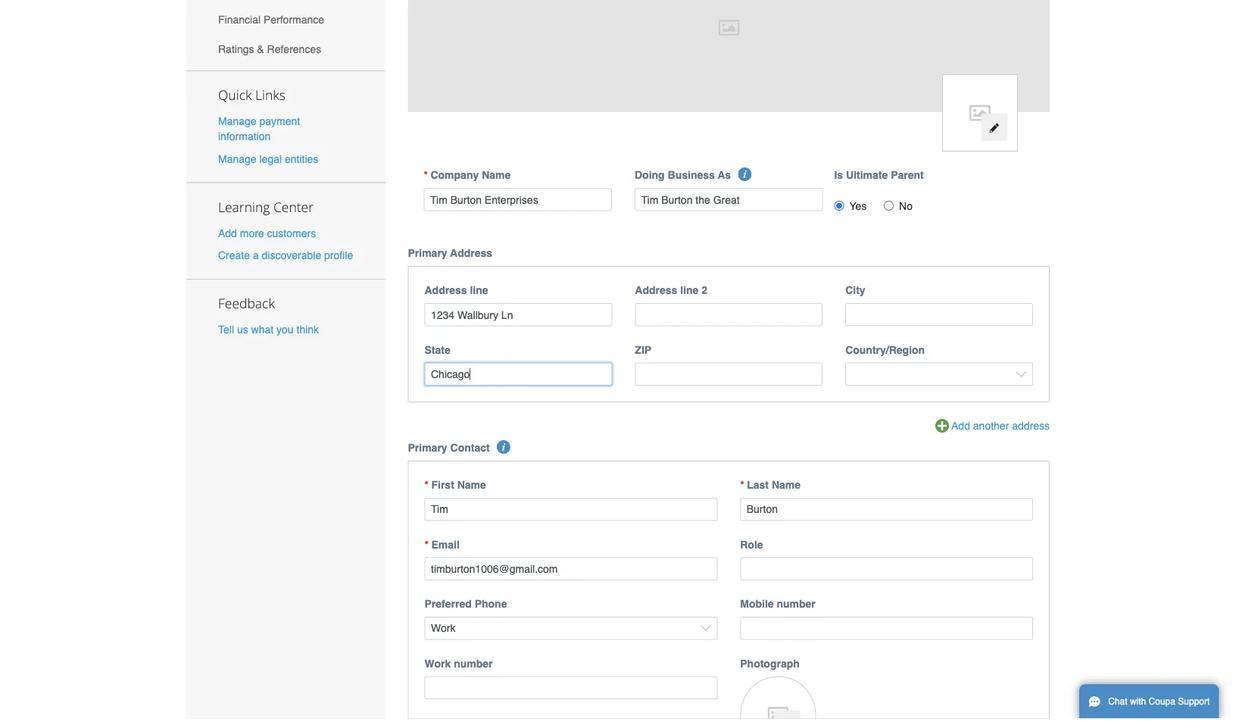 Task type: locate. For each thing, give the bounding box(es) containing it.
support
[[1179, 696, 1210, 707]]

number right mobile
[[777, 598, 816, 610]]

line left the 2
[[681, 284, 699, 296]]

1 vertical spatial manage
[[218, 153, 257, 165]]

legal
[[260, 153, 282, 165]]

quick links
[[218, 86, 286, 104]]

name right first
[[457, 479, 486, 491]]

line for address line
[[470, 284, 488, 296]]

information
[[218, 130, 271, 143]]

line
[[470, 284, 488, 296], [681, 284, 699, 296]]

add for add more customers
[[218, 227, 237, 239]]

0 vertical spatial manage
[[218, 115, 257, 127]]

address line 2
[[635, 284, 708, 296]]

0 vertical spatial add
[[218, 227, 237, 239]]

* company name
[[424, 169, 511, 181]]

0 vertical spatial number
[[777, 598, 816, 610]]

add inside button
[[952, 420, 971, 432]]

1 horizontal spatial add
[[952, 420, 971, 432]]

&
[[257, 43, 264, 55]]

chat with coupa support button
[[1080, 684, 1220, 719]]

add up create
[[218, 227, 237, 239]]

manage legal entities link
[[218, 153, 319, 165]]

manage up information
[[218, 115, 257, 127]]

more
[[240, 227, 264, 239]]

logo image
[[943, 74, 1019, 152]]

1 vertical spatial primary
[[408, 442, 448, 454]]

name for * first name
[[457, 479, 486, 491]]

0 horizontal spatial number
[[454, 657, 493, 669]]

Work number text field
[[425, 676, 718, 699]]

ratings
[[218, 43, 254, 55]]

you
[[277, 323, 294, 336]]

*
[[424, 169, 428, 181], [425, 479, 429, 491], [741, 479, 745, 491], [425, 538, 429, 551]]

primary
[[408, 247, 448, 259], [408, 442, 448, 454]]

number for work number
[[454, 657, 493, 669]]

number
[[777, 598, 816, 610], [454, 657, 493, 669]]

customers
[[267, 227, 316, 239]]

None radio
[[884, 201, 894, 211]]

* left email
[[425, 538, 429, 551]]

change image image
[[989, 123, 1000, 133]]

number right work
[[454, 657, 493, 669]]

address for address line 2
[[635, 284, 678, 296]]

* left "company"
[[424, 169, 428, 181]]

None text field
[[424, 188, 612, 211], [425, 498, 718, 521], [741, 498, 1034, 521], [425, 557, 718, 580], [424, 188, 612, 211], [425, 498, 718, 521], [741, 498, 1034, 521], [425, 557, 718, 580]]

1 manage from the top
[[218, 115, 257, 127]]

2 primary from the top
[[408, 442, 448, 454]]

1 line from the left
[[470, 284, 488, 296]]

1 horizontal spatial line
[[681, 284, 699, 296]]

0 vertical spatial primary
[[408, 247, 448, 259]]

1 vertical spatial add
[[952, 420, 971, 432]]

mobile number
[[741, 598, 816, 610]]

Role text field
[[741, 557, 1034, 580]]

* left first
[[425, 479, 429, 491]]

manage legal entities
[[218, 153, 319, 165]]

1 primary from the top
[[408, 247, 448, 259]]

add left "another"
[[952, 420, 971, 432]]

business
[[668, 169, 715, 181]]

additional information image
[[738, 168, 752, 181]]

with
[[1131, 696, 1147, 707]]

address line
[[425, 284, 488, 296]]

address down primary address
[[425, 284, 467, 296]]

0 horizontal spatial line
[[470, 284, 488, 296]]

name right "company"
[[482, 169, 511, 181]]

add more customers
[[218, 227, 316, 239]]

number for mobile number
[[777, 598, 816, 610]]

another
[[974, 420, 1010, 432]]

background image
[[408, 0, 1050, 112]]

name right last
[[772, 479, 801, 491]]

None radio
[[835, 201, 845, 211]]

manage for manage legal entities
[[218, 153, 257, 165]]

is ultimate parent
[[835, 169, 924, 181]]

create a discoverable profile
[[218, 249, 353, 261]]

doing
[[635, 169, 665, 181]]

add
[[218, 227, 237, 239], [952, 420, 971, 432]]

ratings & references link
[[186, 34, 385, 63]]

2 line from the left
[[681, 284, 699, 296]]

yes
[[850, 200, 867, 212]]

1 horizontal spatial number
[[777, 598, 816, 610]]

chat with coupa support
[[1109, 696, 1210, 707]]

* left last
[[741, 479, 745, 491]]

address left the 2
[[635, 284, 678, 296]]

manage down information
[[218, 153, 257, 165]]

center
[[274, 198, 314, 216]]

2
[[702, 284, 708, 296]]

line up address line text field
[[470, 284, 488, 296]]

state
[[425, 344, 451, 356]]

chat
[[1109, 696, 1128, 707]]

add for add another address
[[952, 420, 971, 432]]

name
[[482, 169, 511, 181], [457, 479, 486, 491], [772, 479, 801, 491]]

* first name
[[425, 479, 486, 491]]

address
[[450, 247, 493, 259], [425, 284, 467, 296], [635, 284, 678, 296]]

coupa
[[1149, 696, 1176, 707]]

city
[[846, 284, 866, 296]]

manage inside 'manage payment information'
[[218, 115, 257, 127]]

think
[[297, 323, 319, 336]]

primary address
[[408, 247, 493, 259]]

1 vertical spatial number
[[454, 657, 493, 669]]

primary for primary address
[[408, 247, 448, 259]]

primary up first
[[408, 442, 448, 454]]

* for * email
[[425, 538, 429, 551]]

zip
[[635, 344, 652, 356]]

profile
[[324, 249, 353, 261]]

primary up address line
[[408, 247, 448, 259]]

primary for primary contact
[[408, 442, 448, 454]]

0 horizontal spatial add
[[218, 227, 237, 239]]

2 manage from the top
[[218, 153, 257, 165]]

manage
[[218, 115, 257, 127], [218, 153, 257, 165]]

links
[[255, 86, 286, 104]]

photograph image
[[741, 676, 816, 719]]

* for * last name
[[741, 479, 745, 491]]

what
[[251, 323, 274, 336]]

performance
[[264, 13, 324, 26]]

ratings & references
[[218, 43, 321, 55]]



Task type: describe. For each thing, give the bounding box(es) containing it.
feedback
[[218, 294, 275, 312]]

manage payment information link
[[218, 115, 300, 143]]

references
[[267, 43, 321, 55]]

learning center
[[218, 198, 314, 216]]

doing business as
[[635, 169, 731, 181]]

primary contact
[[408, 442, 490, 454]]

phone
[[475, 598, 507, 610]]

address up address line
[[450, 247, 493, 259]]

company
[[431, 169, 479, 181]]

is
[[835, 169, 844, 181]]

no
[[900, 200, 913, 212]]

entities
[[285, 153, 319, 165]]

* for * first name
[[425, 479, 429, 491]]

tell us what you think
[[218, 323, 319, 336]]

State text field
[[425, 363, 613, 386]]

quick
[[218, 86, 252, 104]]

Doing Business As text field
[[635, 188, 823, 211]]

us
[[237, 323, 248, 336]]

learning
[[218, 198, 270, 216]]

financial
[[218, 13, 261, 26]]

tell us what you think button
[[218, 322, 319, 337]]

work
[[425, 657, 451, 669]]

additional information image
[[497, 440, 511, 454]]

* last name
[[741, 479, 801, 491]]

discoverable
[[262, 249, 321, 261]]

preferred
[[425, 598, 472, 610]]

tell
[[218, 323, 234, 336]]

preferred phone
[[425, 598, 507, 610]]

City text field
[[846, 303, 1034, 326]]

role
[[741, 538, 764, 551]]

* for * company name
[[424, 169, 428, 181]]

contact
[[451, 442, 490, 454]]

create
[[218, 249, 250, 261]]

parent
[[891, 169, 924, 181]]

payment
[[260, 115, 300, 127]]

financial performance
[[218, 13, 324, 26]]

email
[[432, 538, 460, 551]]

Mobile number text field
[[741, 617, 1034, 640]]

name for * company name
[[482, 169, 511, 181]]

add more customers link
[[218, 227, 316, 239]]

address for address line
[[425, 284, 467, 296]]

a
[[253, 249, 259, 261]]

photograph
[[741, 657, 800, 669]]

line for address line 2
[[681, 284, 699, 296]]

add another address button
[[936, 418, 1050, 435]]

last
[[747, 479, 769, 491]]

manage for manage payment information
[[218, 115, 257, 127]]

address
[[1013, 420, 1050, 432]]

manage payment information
[[218, 115, 300, 143]]

name for * last name
[[772, 479, 801, 491]]

country/region
[[846, 344, 925, 356]]

Address line 2 text field
[[635, 303, 823, 326]]

work number
[[425, 657, 493, 669]]

ultimate
[[847, 169, 888, 181]]

ZIP text field
[[635, 363, 823, 386]]

first
[[432, 479, 455, 491]]

as
[[718, 169, 731, 181]]

add another address
[[952, 420, 1050, 432]]

financial performance link
[[186, 5, 385, 34]]

* email
[[425, 538, 460, 551]]

Address line text field
[[425, 303, 613, 326]]

mobile
[[741, 598, 774, 610]]

create a discoverable profile link
[[218, 249, 353, 261]]



Task type: vqa. For each thing, say whether or not it's contained in the screenshot.
the tax
no



